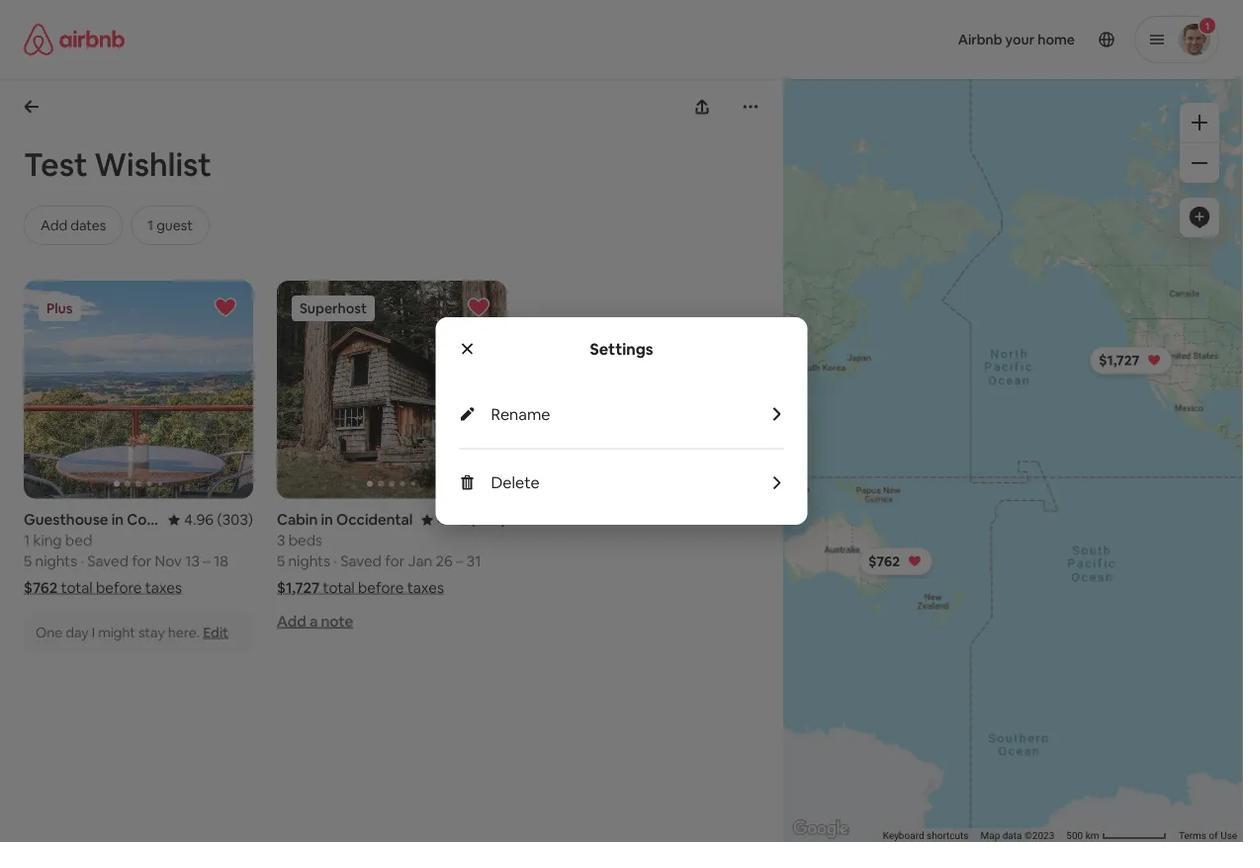 Task type: vqa. For each thing, say whether or not it's contained in the screenshot.
Remove from wishlist: Guesthouse in Coorabell image on the left of the page
yes



Task type: locate. For each thing, give the bounding box(es) containing it.
king
[[33, 531, 62, 550]]

0 vertical spatial $762
[[869, 553, 900, 571]]

2 – from the left
[[456, 552, 463, 571]]

1 horizontal spatial $1,727
[[1099, 352, 1140, 370]]

1 king bed 5 nights · saved for nov 13 – 18 $762 total before taxes
[[24, 531, 228, 598]]

2 for from the left
[[385, 552, 405, 571]]

5 down 1
[[24, 552, 32, 571]]

– right 13
[[203, 552, 210, 571]]

500 km button
[[1061, 829, 1173, 843]]

1 before from the left
[[96, 579, 142, 598]]

– left 31
[[456, 552, 463, 571]]

total up note on the bottom left of the page
[[323, 579, 355, 598]]

taxes down nov at the bottom
[[145, 579, 182, 598]]

0 horizontal spatial –
[[203, 552, 210, 571]]

– inside the 1 king bed 5 nights · saved for nov 13 – 18 $762 total before taxes
[[203, 552, 210, 571]]

2 taxes from the left
[[407, 579, 444, 598]]

2 total from the left
[[323, 579, 355, 598]]

0 horizontal spatial for
[[132, 552, 152, 571]]

26
[[436, 552, 453, 571]]

edit
[[203, 624, 229, 641]]

2 before from the left
[[358, 579, 404, 598]]

$762
[[869, 553, 900, 571], [24, 579, 58, 598]]

· down bed
[[81, 552, 84, 571]]

·
[[81, 552, 84, 571], [334, 552, 337, 571]]

$1,727 inside cabin in occidental 3 beds 5 nights · saved for jan 26 – 31 $1,727 total before taxes
[[277, 579, 320, 598]]

0 horizontal spatial ·
[[81, 552, 84, 571]]

0 horizontal spatial $762
[[24, 579, 58, 598]]

4.96
[[184, 510, 214, 530]]

taxes down jan
[[407, 579, 444, 598]]

cabin in occidental 3 beds 5 nights · saved for jan 26 – 31 $1,727 total before taxes
[[277, 510, 481, 598]]

for
[[132, 552, 152, 571], [385, 552, 405, 571]]

before
[[96, 579, 142, 598], [358, 579, 404, 598]]

$762 button
[[860, 548, 933, 576]]

1 horizontal spatial $762
[[869, 553, 900, 571]]

here.
[[168, 624, 200, 641]]

500 km
[[1067, 831, 1102, 843]]

taxes
[[145, 579, 182, 598], [407, 579, 444, 598]]

occidental
[[336, 510, 413, 530]]

remove from wishlist: cabin in occidental image
[[467, 296, 491, 320]]

1 saved from the left
[[87, 552, 129, 571]]

1 · from the left
[[81, 552, 84, 571]]

2 5 from the left
[[277, 552, 285, 571]]

bed
[[65, 531, 92, 550]]

5 down 3
[[277, 552, 285, 571]]

one
[[36, 624, 63, 641]]

1 horizontal spatial group
[[277, 281, 506, 499]]

1 horizontal spatial saved
[[340, 552, 382, 571]]

delete
[[491, 473, 540, 493]]

0 horizontal spatial 5
[[24, 552, 32, 571]]

total
[[61, 579, 93, 598], [323, 579, 355, 598]]

saved down bed
[[87, 552, 129, 571]]

0 horizontal spatial taxes
[[145, 579, 182, 598]]

0 horizontal spatial total
[[61, 579, 93, 598]]

saved inside the 1 king bed 5 nights · saved for nov 13 – 18 $762 total before taxes
[[87, 552, 129, 571]]

1 nights from the left
[[35, 552, 77, 571]]

18
[[214, 552, 228, 571]]

1 horizontal spatial nights
[[288, 552, 331, 571]]

group for 4.96 (303)
[[24, 281, 253, 499]]

(303)
[[217, 510, 253, 530]]

0 horizontal spatial $1,727
[[277, 579, 320, 598]]

1 total from the left
[[61, 579, 93, 598]]

–
[[203, 552, 210, 571], [456, 552, 463, 571]]

for left jan
[[385, 552, 405, 571]]

· inside the 1 king bed 5 nights · saved for nov 13 – 18 $762 total before taxes
[[81, 552, 84, 571]]

1 horizontal spatial before
[[358, 579, 404, 598]]

1 vertical spatial $762
[[24, 579, 58, 598]]

for inside cabin in occidental 3 beds 5 nights · saved for jan 26 – 31 $1,727 total before taxes
[[385, 552, 405, 571]]

settings dialog
[[436, 318, 808, 525]]

· down occidental
[[334, 552, 337, 571]]

1 group from the left
[[24, 281, 253, 499]]

©2023
[[1025, 831, 1055, 843]]

5
[[24, 552, 32, 571], [277, 552, 285, 571]]

1 horizontal spatial –
[[456, 552, 463, 571]]

nights inside the 1 king bed 5 nights · saved for nov 13 – 18 $762 total before taxes
[[35, 552, 77, 571]]

0 horizontal spatial nights
[[35, 552, 77, 571]]

stay
[[139, 624, 165, 641]]

saved down occidental
[[340, 552, 382, 571]]

before down occidental
[[358, 579, 404, 598]]

5 inside cabin in occidental 3 beds 5 nights · saved for jan 26 – 31 $1,727 total before taxes
[[277, 552, 285, 571]]

– inside cabin in occidental 3 beds 5 nights · saved for jan 26 – 31 $1,727 total before taxes
[[456, 552, 463, 571]]

1 horizontal spatial for
[[385, 552, 405, 571]]

group for 4.98 (379)
[[277, 281, 506, 499]]

2 · from the left
[[334, 552, 337, 571]]

in
[[321, 510, 333, 530]]

4.96 (303)
[[184, 510, 253, 530]]

settings
[[590, 339, 654, 359]]

nights down beds
[[288, 552, 331, 571]]

zoom out image
[[1192, 155, 1208, 171]]

profile element
[[646, 0, 1220, 79]]

jan
[[408, 552, 432, 571]]

1 horizontal spatial 5
[[277, 552, 285, 571]]

2 saved from the left
[[340, 552, 382, 571]]

before up the might
[[96, 579, 142, 598]]

1 vertical spatial $1,727
[[277, 579, 320, 598]]

1 horizontal spatial ·
[[334, 552, 337, 571]]

$1,727
[[1099, 352, 1140, 370], [277, 579, 320, 598]]

0 horizontal spatial saved
[[87, 552, 129, 571]]

1 – from the left
[[203, 552, 210, 571]]

data
[[1003, 831, 1022, 843]]

2 group from the left
[[277, 281, 506, 499]]

nights
[[35, 552, 77, 571], [288, 552, 331, 571]]

total up day
[[61, 579, 93, 598]]

2 nights from the left
[[288, 552, 331, 571]]

0 horizontal spatial group
[[24, 281, 253, 499]]

1 5 from the left
[[24, 552, 32, 571]]

terms
[[1179, 831, 1207, 843]]

1 horizontal spatial total
[[323, 579, 355, 598]]

map
[[981, 831, 1000, 843]]

3
[[277, 531, 285, 550]]

1 taxes from the left
[[145, 579, 182, 598]]

0 vertical spatial $1,727
[[1099, 352, 1140, 370]]

one day i might stay here. edit
[[36, 624, 229, 641]]

group
[[24, 281, 253, 499], [277, 281, 506, 499]]

0 horizontal spatial before
[[96, 579, 142, 598]]

nights down king
[[35, 552, 77, 571]]

nov
[[155, 552, 182, 571]]

4.96 out of 5 average rating,  303 reviews image
[[168, 510, 253, 530]]

1 horizontal spatial taxes
[[407, 579, 444, 598]]

saved
[[87, 552, 129, 571], [340, 552, 382, 571]]

for left nov at the bottom
[[132, 552, 152, 571]]

1 for from the left
[[132, 552, 152, 571]]



Task type: describe. For each thing, give the bounding box(es) containing it.
google map
including 2 saved stays. region
[[718, 0, 1244, 843]]

terms of use
[[1179, 831, 1238, 843]]

map data ©2023
[[981, 831, 1055, 843]]

note
[[321, 612, 353, 631]]

4.98
[[437, 510, 467, 530]]

keyboard shortcuts
[[883, 831, 969, 843]]

google image
[[788, 817, 854, 843]]

add a note
[[277, 612, 353, 631]]

taxes inside the 1 king bed 5 nights · saved for nov 13 – 18 $762 total before taxes
[[145, 579, 182, 598]]

13
[[185, 552, 200, 571]]

keyboard shortcuts button
[[883, 830, 969, 843]]

· inside cabin in occidental 3 beds 5 nights · saved for jan 26 – 31 $1,727 total before taxes
[[334, 552, 337, 571]]

4.98 out of 5 average rating,  379 reviews image
[[421, 510, 506, 530]]

test wishlist
[[24, 143, 212, 185]]

(379)
[[470, 510, 506, 530]]

4.98 (379)
[[437, 510, 506, 530]]

might
[[98, 624, 136, 641]]

cabin
[[277, 510, 318, 530]]

test
[[24, 143, 88, 185]]

31
[[467, 552, 481, 571]]

before inside the 1 king bed 5 nights · saved for nov 13 – 18 $762 total before taxes
[[96, 579, 142, 598]]

$762 inside $762 button
[[869, 553, 900, 571]]

add
[[277, 612, 306, 631]]

use
[[1221, 831, 1238, 843]]

rename button
[[491, 404, 784, 425]]

keyboard
[[883, 831, 925, 843]]

500
[[1067, 831, 1083, 843]]

a
[[310, 612, 318, 631]]

1
[[24, 531, 30, 550]]

add a note button
[[277, 612, 353, 631]]

before inside cabin in occidental 3 beds 5 nights · saved for jan 26 – 31 $1,727 total before taxes
[[358, 579, 404, 598]]

rename
[[491, 404, 551, 424]]

$1,727 button
[[1090, 347, 1173, 375]]

of
[[1209, 831, 1218, 843]]

zoom in image
[[1192, 115, 1208, 131]]

wishlist
[[94, 143, 212, 185]]

total inside the 1 king bed 5 nights · saved for nov 13 – 18 $762 total before taxes
[[61, 579, 93, 598]]

total inside cabin in occidental 3 beds 5 nights · saved for jan 26 – 31 $1,727 total before taxes
[[323, 579, 355, 598]]

add a place to the map image
[[1188, 206, 1212, 230]]

day
[[66, 624, 89, 641]]

km
[[1086, 831, 1100, 843]]

terms of use link
[[1179, 831, 1238, 843]]

edit button
[[203, 624, 229, 641]]

shortcuts
[[927, 831, 969, 843]]

i
[[92, 624, 95, 641]]

for inside the 1 king bed 5 nights · saved for nov 13 – 18 $762 total before taxes
[[132, 552, 152, 571]]

remove from wishlist: guesthouse in coorabell image
[[214, 296, 237, 320]]

taxes inside cabin in occidental 3 beds 5 nights · saved for jan 26 – 31 $1,727 total before taxes
[[407, 579, 444, 598]]

delete button
[[491, 473, 784, 494]]

nights inside cabin in occidental 3 beds 5 nights · saved for jan 26 – 31 $1,727 total before taxes
[[288, 552, 331, 571]]

saved inside cabin in occidental 3 beds 5 nights · saved for jan 26 – 31 $1,727 total before taxes
[[340, 552, 382, 571]]

$762 inside the 1 king bed 5 nights · saved for nov 13 – 18 $762 total before taxes
[[24, 579, 58, 598]]

5 inside the 1 king bed 5 nights · saved for nov 13 – 18 $762 total before taxes
[[24, 552, 32, 571]]

$1,727 inside 'button'
[[1099, 352, 1140, 370]]

beds
[[289, 531, 323, 550]]



